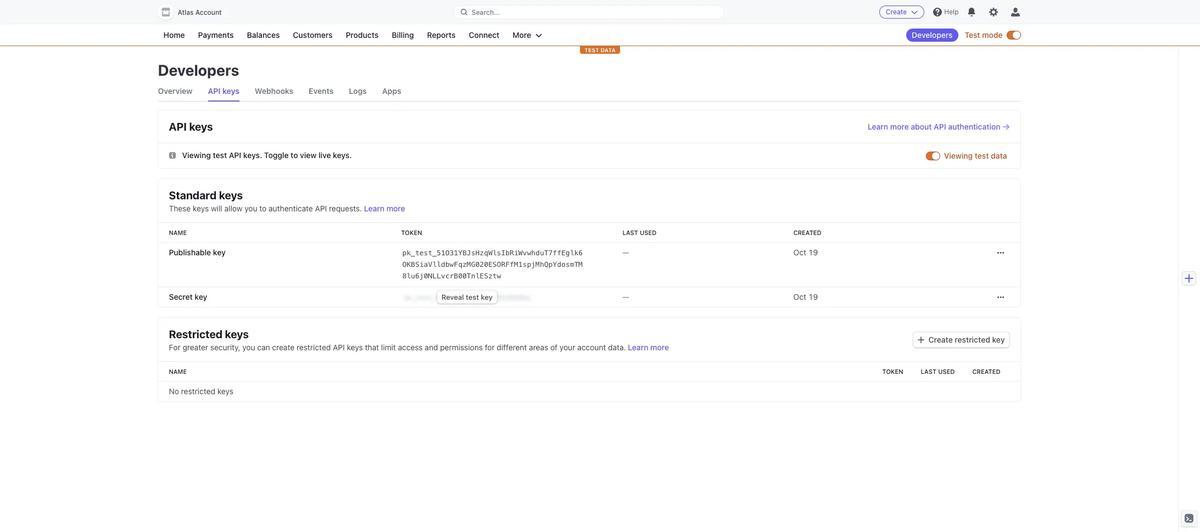 Task type: locate. For each thing, give the bounding box(es) containing it.
1 vertical spatial learn
[[364, 204, 385, 213]]

1 vertical spatial created
[[973, 368, 1001, 375]]

1 horizontal spatial used
[[939, 368, 955, 375]]

0 vertical spatial oct
[[794, 248, 807, 257]]

2 horizontal spatial restricted
[[955, 335, 991, 344]]

more inside restricted keys for greater security, you can create restricted api keys that limit access and permissions for different areas of your account data. learn more
[[651, 343, 669, 352]]

keys down security,
[[217, 387, 234, 396]]

0 horizontal spatial used
[[640, 229, 657, 236]]

create inside 'link'
[[929, 335, 953, 344]]

last
[[623, 229, 638, 236], [921, 368, 937, 375]]

atlas
[[178, 8, 194, 16]]

overview link
[[158, 81, 193, 101]]

1 name from the top
[[169, 229, 187, 236]]

overview
[[158, 86, 193, 96]]

oct 19 for publishable key
[[794, 248, 818, 257]]

publishable key
[[169, 248, 226, 257]]

no restricted keys
[[169, 387, 234, 396]]

help
[[945, 8, 959, 16]]

you right allow
[[245, 204, 257, 213]]

test right reveal
[[466, 293, 479, 301]]

developers up the overview
[[158, 61, 239, 79]]

2 19 from the top
[[809, 292, 818, 301]]

keys inside api keys 'link'
[[223, 86, 239, 96]]

1 oct 19 from the top
[[794, 248, 818, 257]]

api keys
[[208, 86, 239, 96], [169, 120, 213, 133]]

publishable
[[169, 248, 211, 257]]

create button
[[880, 5, 925, 19]]

developers down help popup button
[[912, 30, 953, 40]]

learn more link for standard keys
[[364, 204, 405, 213]]

1 vertical spatial more
[[387, 204, 405, 213]]

0 vertical spatial token
[[401, 229, 422, 236]]

2 oct 19 from the top
[[794, 292, 818, 301]]

key inside 'link'
[[993, 335, 1005, 344]]

oct 19 for secret key
[[794, 292, 818, 301]]

key
[[213, 248, 226, 257], [195, 292, 207, 301], [481, 293, 493, 301], [993, 335, 1005, 344]]

19 for secret key
[[809, 292, 818, 301]]

2 viewing from the left
[[944, 151, 973, 160]]

1 vertical spatial create
[[929, 335, 953, 344]]

learn
[[868, 122, 889, 131], [364, 204, 385, 213], [628, 343, 649, 352]]

1 vertical spatial learn more link
[[628, 343, 669, 352]]

8lu6j0nllvcrb00tnlesztw
[[402, 272, 501, 280]]

2 name from the top
[[169, 368, 187, 375]]

0 horizontal spatial test
[[213, 151, 227, 160]]

1 vertical spatial last
[[921, 368, 937, 375]]

oct for secret key
[[794, 292, 807, 301]]

0 vertical spatial create
[[886, 8, 907, 16]]

reports link
[[422, 29, 461, 42]]

learn right requests.
[[364, 204, 385, 213]]

test data
[[585, 47, 616, 53]]

0 horizontal spatial keys.
[[243, 151, 262, 160]]

0 vertical spatial 19
[[809, 248, 818, 257]]

balances link
[[242, 29, 285, 42]]

1 vertical spatial token
[[883, 368, 904, 375]]

more left about
[[891, 122, 909, 131]]

1 vertical spatial svg image
[[998, 249, 1004, 256]]

0 vertical spatial learn
[[868, 122, 889, 131]]

keys
[[223, 86, 239, 96], [189, 120, 213, 133], [219, 189, 243, 201], [193, 204, 209, 213], [225, 328, 249, 340], [347, 343, 363, 352], [217, 387, 234, 396]]

create right svg icon
[[929, 335, 953, 344]]

logs link
[[349, 81, 367, 101]]

tab list
[[158, 81, 1021, 102]]

different
[[497, 343, 527, 352]]

keys up security,
[[225, 328, 249, 340]]

0 horizontal spatial more
[[387, 204, 405, 213]]

api inside restricted keys for greater security, you can create restricted api keys that limit access and permissions for different areas of your account data. learn more
[[333, 343, 345, 352]]

1 horizontal spatial viewing
[[944, 151, 973, 160]]

api right the overview
[[208, 86, 221, 96]]

api right about
[[934, 122, 947, 131]]

restricted right no
[[181, 387, 215, 396]]

1 viewing from the left
[[182, 151, 211, 160]]

more right requests.
[[387, 204, 405, 213]]

19
[[809, 248, 818, 257], [809, 292, 818, 301]]

webhooks
[[255, 86, 293, 96]]

api keys link
[[208, 81, 239, 101]]

create up the 'developers' link
[[886, 8, 907, 16]]

1 — from the top
[[623, 248, 629, 257]]

reveal test key button
[[437, 290, 497, 304]]

oct
[[794, 248, 807, 257], [794, 292, 807, 301]]

keys.
[[243, 151, 262, 160], [333, 151, 352, 160]]

api down overview link at the top of page
[[169, 120, 187, 133]]

for
[[485, 343, 495, 352]]

2 horizontal spatial learn
[[868, 122, 889, 131]]

toggle
[[264, 151, 289, 160]]

apps
[[382, 86, 401, 96]]

1 horizontal spatial keys.
[[333, 151, 352, 160]]

payments link
[[193, 29, 239, 42]]

0 horizontal spatial learn more link
[[364, 204, 405, 213]]

svg image
[[918, 337, 925, 343]]

0 horizontal spatial restricted
[[181, 387, 215, 396]]

test inside button
[[466, 293, 479, 301]]

areas
[[529, 343, 549, 352]]

0 horizontal spatial learn
[[364, 204, 385, 213]]

webhooks link
[[255, 81, 293, 101]]

learn right data.
[[628, 343, 649, 352]]

restricted right svg icon
[[955, 335, 991, 344]]

account
[[196, 8, 222, 16]]

1 horizontal spatial last
[[921, 368, 937, 375]]

1 vertical spatial 19
[[809, 292, 818, 301]]

name
[[169, 229, 187, 236], [169, 368, 187, 375]]

to inside standard keys these keys will allow you to authenticate api requests. learn more
[[260, 204, 267, 213]]

these
[[169, 204, 191, 213]]

restricted
[[169, 328, 223, 340]]

home
[[163, 30, 185, 40]]

test up standard
[[213, 151, 227, 160]]

token for created
[[883, 368, 904, 375]]

—
[[623, 248, 629, 257], [623, 292, 629, 301]]

2 horizontal spatial more
[[891, 122, 909, 131]]

developers
[[912, 30, 953, 40], [158, 61, 239, 79]]

restricted inside 'link'
[[955, 335, 991, 344]]

0 vertical spatial created
[[794, 229, 822, 236]]

1 horizontal spatial last used
[[921, 368, 955, 375]]

viewing down authentication
[[944, 151, 973, 160]]

billing
[[392, 30, 414, 40]]

1 horizontal spatial test
[[466, 293, 479, 301]]

data
[[991, 151, 1008, 160]]

you
[[245, 204, 257, 213], [242, 343, 255, 352]]

0 horizontal spatial create
[[886, 8, 907, 16]]

2 vertical spatial more
[[651, 343, 669, 352]]

1 horizontal spatial developers
[[912, 30, 953, 40]]

1 horizontal spatial learn more link
[[628, 343, 669, 352]]

— for secret key
[[623, 292, 629, 301]]

svg image
[[169, 152, 176, 159], [998, 249, 1004, 256], [998, 294, 1004, 301]]

2 horizontal spatial test
[[975, 151, 989, 160]]

events
[[309, 86, 334, 96]]

api
[[208, 86, 221, 96], [169, 120, 187, 133], [934, 122, 947, 131], [229, 151, 241, 160], [315, 204, 327, 213], [333, 343, 345, 352]]

0 horizontal spatial last
[[623, 229, 638, 236]]

1 horizontal spatial token
[[883, 368, 904, 375]]

oct 19
[[794, 248, 818, 257], [794, 292, 818, 301]]

0 horizontal spatial created
[[794, 229, 822, 236]]

name up no
[[169, 368, 187, 375]]

0 vertical spatial last used
[[623, 229, 657, 236]]

to left view
[[291, 151, 298, 160]]

1 vertical spatial —
[[623, 292, 629, 301]]

create
[[886, 8, 907, 16], [929, 335, 953, 344]]

1 19 from the top
[[809, 248, 818, 257]]

learn more link right requests.
[[364, 204, 405, 213]]

learn more link for restricted keys
[[628, 343, 669, 352]]

viewing
[[182, 151, 211, 160], [944, 151, 973, 160]]

1 vertical spatial you
[[242, 343, 255, 352]]

keys left that
[[347, 343, 363, 352]]

tab list containing overview
[[158, 81, 1021, 102]]

learn more link right data.
[[628, 343, 669, 352]]

0 horizontal spatial to
[[260, 204, 267, 213]]

api left that
[[333, 343, 345, 352]]

can
[[257, 343, 270, 352]]

0 vertical spatial —
[[623, 248, 629, 257]]

1 vertical spatial last used
[[921, 368, 955, 375]]

1 vertical spatial oct 19
[[794, 292, 818, 301]]

customers
[[293, 30, 333, 40]]

keys left webhooks
[[223, 86, 239, 96]]

more right data.
[[651, 343, 669, 352]]

1 horizontal spatial create
[[929, 335, 953, 344]]

1 vertical spatial oct
[[794, 292, 807, 301]]

you inside restricted keys for greater security, you can create restricted api keys that limit access and permissions for different areas of your account data. learn more
[[242, 343, 255, 352]]

api keys down overview link at the top of page
[[169, 120, 213, 133]]

keys. right live
[[333, 151, 352, 160]]

name up publishable
[[169, 229, 187, 236]]

learn left about
[[868, 122, 889, 131]]

viewing for viewing test data
[[944, 151, 973, 160]]

authentication
[[949, 122, 1001, 131]]

1 vertical spatial name
[[169, 368, 187, 375]]

allow
[[225, 204, 243, 213]]

learn more link
[[364, 204, 405, 213], [628, 343, 669, 352]]

used
[[640, 229, 657, 236], [939, 368, 955, 375]]

1 horizontal spatial learn
[[628, 343, 649, 352]]

test left data
[[975, 151, 989, 160]]

test for api
[[213, 151, 227, 160]]

1 horizontal spatial to
[[291, 151, 298, 160]]

0 horizontal spatial developers
[[158, 61, 239, 79]]

0 vertical spatial learn more link
[[364, 204, 405, 213]]

1 keys. from the left
[[243, 151, 262, 160]]

0 horizontal spatial token
[[401, 229, 422, 236]]

last used
[[623, 229, 657, 236], [921, 368, 955, 375]]

restricted for keys
[[181, 387, 215, 396]]

2 — from the top
[[623, 292, 629, 301]]

0 vertical spatial oct 19
[[794, 248, 818, 257]]

api keys right the overview
[[208, 86, 239, 96]]

restricted inside restricted keys for greater security, you can create restricted api keys that limit access and permissions for different areas of your account data. learn more
[[297, 343, 331, 352]]

0 vertical spatial you
[[245, 204, 257, 213]]

of
[[551, 343, 558, 352]]

name for last used
[[169, 229, 187, 236]]

1 horizontal spatial more
[[651, 343, 669, 352]]

1 vertical spatial to
[[260, 204, 267, 213]]

keys. left toggle at the top left
[[243, 151, 262, 160]]

learn more about api authentication
[[868, 122, 1001, 131]]

live
[[319, 151, 331, 160]]

key inside button
[[481, 293, 493, 301]]

learn inside standard keys these keys will allow you to authenticate api requests. learn more
[[364, 204, 385, 213]]

secret key
[[169, 292, 207, 301]]

1 horizontal spatial restricted
[[297, 343, 331, 352]]

test
[[213, 151, 227, 160], [975, 151, 989, 160], [466, 293, 479, 301]]

0 horizontal spatial viewing
[[182, 151, 211, 160]]

products
[[346, 30, 379, 40]]

2 vertical spatial learn
[[628, 343, 649, 352]]

create inside 'button'
[[886, 8, 907, 16]]

1 oct from the top
[[794, 248, 807, 257]]

token for last used
[[401, 229, 422, 236]]

2 vertical spatial svg image
[[998, 294, 1004, 301]]

secret
[[169, 292, 193, 301]]

you left can
[[242, 343, 255, 352]]

viewing up standard
[[182, 151, 211, 160]]

2 oct from the top
[[794, 292, 807, 301]]

19 for publishable key
[[809, 248, 818, 257]]

api left requests.
[[315, 204, 327, 213]]

1 vertical spatial api keys
[[169, 120, 213, 133]]

api inside 'link'
[[208, 86, 221, 96]]

authenticate
[[269, 204, 313, 213]]

0 vertical spatial api keys
[[208, 86, 239, 96]]

0 vertical spatial developers
[[912, 30, 953, 40]]

1 vertical spatial used
[[939, 368, 955, 375]]

0 vertical spatial name
[[169, 229, 187, 236]]

more
[[513, 30, 531, 40]]

restricted right create
[[297, 343, 331, 352]]

to left authenticate
[[260, 204, 267, 213]]

test mode
[[965, 30, 1003, 40]]



Task type: vqa. For each thing, say whether or not it's contained in the screenshot.
first — from the top
yes



Task type: describe. For each thing, give the bounding box(es) containing it.
0 vertical spatial svg image
[[169, 152, 176, 159]]

no
[[169, 387, 179, 396]]

atlas account button
[[158, 4, 233, 20]]

reveal test key
[[442, 293, 493, 301]]

security,
[[210, 343, 240, 352]]

access
[[398, 343, 423, 352]]

data
[[601, 47, 616, 53]]

learn more about api authentication link
[[868, 121, 1010, 132]]

keys up allow
[[219, 189, 243, 201]]

test for data
[[975, 151, 989, 160]]

standard keys these keys will allow you to authenticate api requests. learn more
[[169, 189, 405, 213]]

2 keys. from the left
[[333, 151, 352, 160]]

account
[[578, 343, 606, 352]]

products link
[[340, 29, 384, 42]]

about
[[911, 122, 932, 131]]

— for publishable key
[[623, 248, 629, 257]]

oct for publishable key
[[794, 248, 807, 257]]

create for create restricted key
[[929, 335, 953, 344]]

search…
[[472, 8, 500, 16]]

atlas account
[[178, 8, 222, 16]]

api left toggle at the top left
[[229, 151, 241, 160]]

balances
[[247, 30, 280, 40]]

payments
[[198, 30, 234, 40]]

and
[[425, 343, 438, 352]]

viewing test api keys. toggle to view live keys.
[[182, 151, 352, 160]]

reports
[[427, 30, 456, 40]]

create restricted key link
[[914, 332, 1010, 348]]

reveal
[[442, 293, 464, 301]]

apps link
[[382, 81, 401, 101]]

keys down standard
[[193, 204, 209, 213]]

0 vertical spatial to
[[291, 151, 298, 160]]

your
[[560, 343, 576, 352]]

more button
[[507, 29, 548, 42]]

data.
[[608, 343, 626, 352]]

learn inside restricted keys for greater security, you can create restricted api keys that limit access and permissions for different areas of your account data. learn more
[[628, 343, 649, 352]]

restricted for key
[[955, 335, 991, 344]]

Search… search field
[[454, 5, 724, 19]]

create
[[272, 343, 295, 352]]

pk_test_51o31ybjshzqwlsibriwvwhdut7ffeglk6 okbsiavlldbwfqzmg020esorffm1spjmhqpydosmtm 8lu6j0nllvcrb00tnlesztw
[[402, 249, 583, 280]]

for
[[169, 343, 181, 352]]

requests.
[[329, 204, 362, 213]]

mode
[[983, 30, 1003, 40]]

api inside standard keys these keys will allow you to authenticate api requests. learn more
[[315, 204, 327, 213]]

0 vertical spatial used
[[640, 229, 657, 236]]

Search… text field
[[454, 5, 724, 19]]

customers link
[[288, 29, 338, 42]]

svg image for secret key
[[998, 294, 1004, 301]]

connect link
[[463, 29, 505, 42]]

test
[[965, 30, 981, 40]]

0 vertical spatial more
[[891, 122, 909, 131]]

pk_test_51o31ybjshzqwlsibriwvwhdut7ffeglk6
[[402, 249, 583, 257]]

notifications image
[[968, 8, 977, 16]]

logs
[[349, 86, 367, 96]]

view
[[300, 151, 317, 160]]

viewing for viewing test api keys. toggle to view live keys.
[[182, 151, 211, 160]]

home link
[[158, 29, 190, 42]]

more inside standard keys these keys will allow you to authenticate api requests. learn more
[[387, 204, 405, 213]]

keys down api keys 'link'
[[189, 120, 213, 133]]

pk_test_51o31ybjshzqwlsibriwvwhdut7ffeglk6 okbsiavlldbwfqzmg020esorffm1spjmhqpydosmtm 8lu6j0nllvcrb00tnlesztw button
[[401, 246, 585, 283]]

billing link
[[386, 29, 420, 42]]

0 vertical spatial last
[[623, 229, 638, 236]]

0 horizontal spatial last used
[[623, 229, 657, 236]]

connect
[[469, 30, 500, 40]]

will
[[211, 204, 222, 213]]

standard
[[169, 189, 217, 201]]

developers link
[[907, 29, 959, 42]]

that
[[365, 343, 379, 352]]

test for key
[[466, 293, 479, 301]]

create for create
[[886, 8, 907, 16]]

svg image for publishable key
[[998, 249, 1004, 256]]

name for created
[[169, 368, 187, 375]]

you inside standard keys these keys will allow you to authenticate api requests. learn more
[[245, 204, 257, 213]]

permissions
[[440, 343, 483, 352]]

help button
[[929, 3, 964, 21]]

1 horizontal spatial created
[[973, 368, 1001, 375]]

okbsiavlldbwfqzmg020esorffm1spjmhqpydosmtm
[[402, 260, 583, 268]]

limit
[[381, 343, 396, 352]]

viewing test data
[[944, 151, 1008, 160]]

greater
[[183, 343, 208, 352]]

create restricted key
[[929, 335, 1005, 344]]

1 vertical spatial developers
[[158, 61, 239, 79]]

events link
[[309, 81, 334, 101]]

restricted keys for greater security, you can create restricted api keys that limit access and permissions for different areas of your account data. learn more
[[169, 328, 669, 352]]

test
[[585, 47, 599, 53]]



